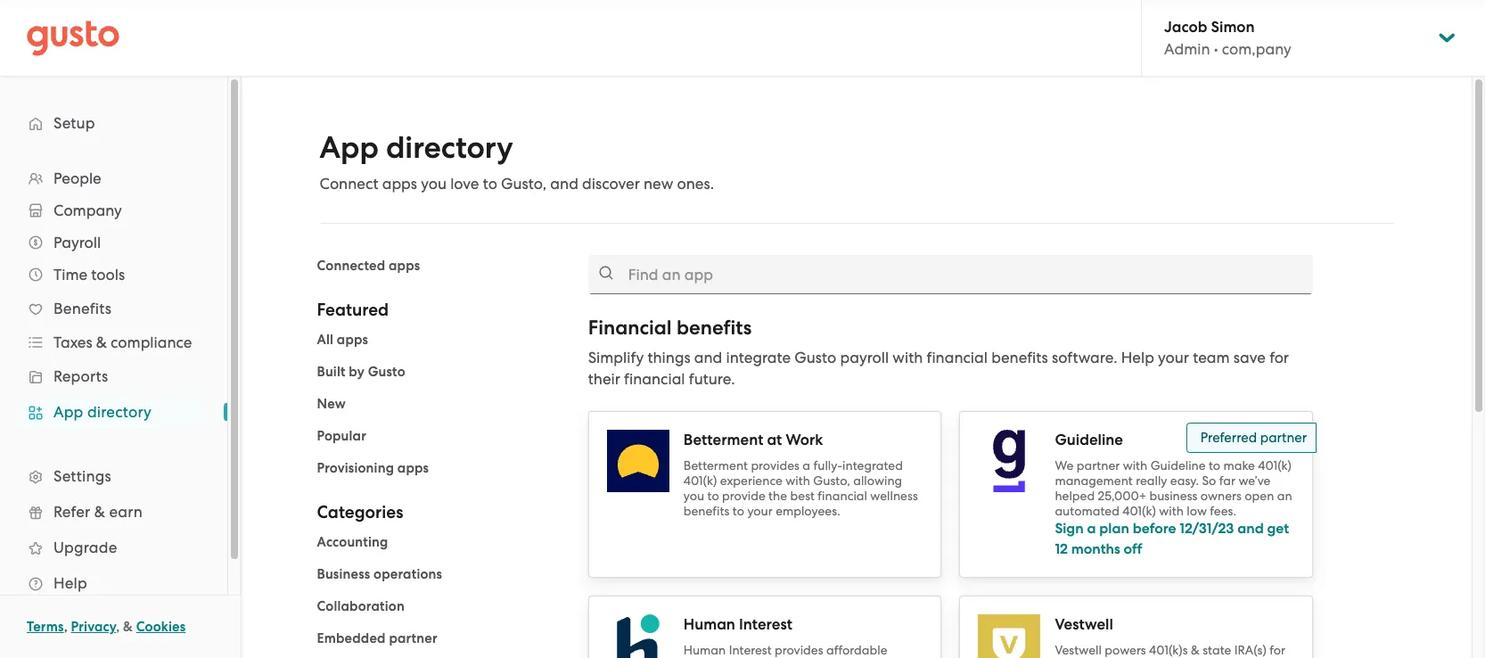 Task type: describe. For each thing, give the bounding box(es) containing it.
embedded partner link
[[317, 630, 438, 647]]

app directory
[[54, 403, 152, 421]]

apps for connected apps
[[389, 258, 420, 274]]

low
[[1187, 504, 1207, 518]]

help link
[[18, 567, 210, 599]]

built by gusto
[[317, 364, 406, 380]]

off
[[1124, 540, 1143, 557]]

all apps link
[[317, 332, 368, 348]]

settings
[[54, 467, 111, 485]]

to down provide
[[733, 504, 745, 518]]

things
[[648, 349, 691, 367]]

time
[[54, 266, 87, 284]]

we've
[[1239, 474, 1271, 488]]

benefits
[[54, 300, 112, 317]]

integrate
[[726, 349, 791, 367]]

apps inside 'app directory connect apps you love to gusto, and discover new ones.'
[[382, 175, 417, 193]]

provides for interest
[[775, 643, 824, 657]]

taxes & compliance
[[54, 334, 192, 351]]

gusto navigation element
[[0, 77, 227, 630]]

provisioning apps
[[317, 460, 429, 476]]

simon
[[1211, 18, 1255, 37]]

terms link
[[27, 619, 64, 635]]

popular link
[[317, 428, 366, 444]]

easy.
[[1171, 474, 1199, 488]]

save
[[1234, 349, 1266, 367]]

helped
[[1055, 489, 1095, 503]]

0 vertical spatial interest
[[739, 615, 793, 634]]

embedded partner
[[317, 630, 438, 647]]

categories
[[317, 502, 403, 523]]

people button
[[18, 162, 210, 194]]

payroll
[[840, 349, 889, 367]]

gusto inside financial benefits simplify things and integrate gusto payroll with financial benefits software. help your team save for their financial future.
[[795, 349, 837, 367]]

love
[[450, 175, 479, 193]]

new
[[644, 175, 673, 193]]

affordable
[[827, 643, 888, 657]]

for inside financial benefits simplify things and integrate gusto payroll with financial benefits software. help your team save for their financial future.
[[1270, 349, 1289, 367]]

vestwell vestwell powers 401(k)s & state ira(s) for
[[1055, 615, 1286, 658]]

before
[[1133, 520, 1177, 537]]

fees.
[[1210, 504, 1237, 518]]

home image
[[27, 20, 119, 56]]

vestwell logo image
[[979, 614, 1041, 658]]

sign
[[1055, 520, 1084, 537]]

directory for app directory
[[87, 403, 152, 421]]

an
[[1278, 489, 1293, 503]]

apps for all apps
[[337, 332, 368, 348]]

1 vertical spatial interest
[[729, 643, 772, 657]]

help inside financial benefits simplify things and integrate gusto payroll with financial benefits software. help your team save for their financial future.
[[1122, 349, 1155, 367]]

connect
[[320, 175, 379, 193]]

partner for embedded partner
[[389, 630, 438, 647]]

the
[[769, 489, 787, 503]]

connected apps link
[[317, 258, 420, 274]]

401(k) inside betterment at work betterment provides a fully-integrated 401(k) experience with gusto, allowing you to provide the best financial wellness benefits to your employees.
[[684, 474, 717, 488]]

gusto, inside 'app directory connect apps you love to gusto, and discover new ones.'
[[501, 175, 547, 193]]

time tools
[[54, 266, 125, 284]]

at
[[767, 431, 782, 449]]

people
[[54, 169, 101, 187]]

employees.
[[776, 504, 841, 518]]

experience
[[720, 474, 783, 488]]

featured
[[317, 300, 389, 320]]

discover
[[582, 175, 640, 193]]

upgrade
[[54, 539, 117, 556]]

12/31/23
[[1180, 520, 1235, 537]]

make
[[1224, 458, 1256, 473]]

new
[[317, 396, 346, 412]]

collaboration link
[[317, 598, 405, 614]]

business operations link
[[317, 566, 442, 582]]

1 vertical spatial benefits
[[992, 349, 1048, 367]]

2 vestwell from the top
[[1055, 643, 1102, 657]]

refer & earn link
[[18, 496, 210, 528]]

2 vertical spatial 401(k)
[[1123, 504, 1157, 518]]

and inside 'app directory connect apps you love to gusto, and discover new ones.'
[[551, 175, 579, 193]]

app for app directory
[[54, 403, 83, 421]]

apps for provisioning apps
[[398, 460, 429, 476]]

reports link
[[18, 360, 210, 392]]

built by gusto link
[[317, 364, 406, 380]]

1 betterment from the top
[[684, 431, 764, 449]]

you inside betterment at work betterment provides a fully-integrated 401(k) experience with gusto, allowing you to provide the best financial wellness benefits to your employees.
[[684, 489, 705, 503]]

benefits link
[[18, 292, 210, 325]]

app for app directory connect apps you love to gusto, and discover new ones.
[[320, 129, 379, 166]]

cookies button
[[136, 616, 186, 638]]

terms
[[27, 619, 64, 635]]

with inside financial benefits simplify things and integrate gusto payroll with financial benefits software. help your team save for their financial future.
[[893, 349, 923, 367]]

upgrade link
[[18, 531, 210, 564]]

to left provide
[[708, 489, 719, 503]]

powers
[[1105, 643, 1146, 657]]

to inside guideline we partner with guideline to make 401(k) management really easy. so far we've helped 25,000+ business owners open an automated 401(k) with low fees. sign a plan before 12/31/23 and get 12 months off
[[1209, 458, 1221, 473]]

future.
[[689, 370, 735, 388]]

25,000+
[[1098, 489, 1147, 503]]

tools
[[91, 266, 125, 284]]

business
[[317, 566, 370, 582]]

all apps
[[317, 332, 368, 348]]

best
[[791, 489, 815, 503]]

management
[[1055, 474, 1133, 488]]

with down business
[[1160, 504, 1184, 518]]

and inside financial benefits simplify things and integrate gusto payroll with financial benefits software. help your team save for their financial future.
[[694, 349, 723, 367]]

guideline logo image
[[979, 430, 1041, 492]]

1 vestwell from the top
[[1055, 615, 1114, 634]]

betterment at work betterment provides a fully-integrated 401(k) experience with gusto, allowing you to provide the best financial wellness benefits to your employees.
[[684, 431, 918, 518]]

all
[[317, 332, 334, 348]]

your inside betterment at work betterment provides a fully-integrated 401(k) experience with gusto, allowing you to provide the best financial wellness benefits to your employees.
[[748, 504, 773, 518]]

automated
[[1055, 504, 1120, 518]]

taxes & compliance button
[[18, 326, 210, 358]]

accounting
[[317, 534, 388, 550]]

admin
[[1165, 40, 1211, 58]]

state
[[1203, 643, 1232, 657]]

operations
[[374, 566, 442, 582]]

ira(s)
[[1235, 643, 1267, 657]]

integrated
[[843, 458, 903, 473]]

fully-
[[814, 458, 843, 473]]

setup link
[[18, 107, 210, 139]]



Task type: locate. For each thing, give the bounding box(es) containing it.
directory down reports link
[[87, 403, 152, 421]]

& right taxes
[[96, 334, 107, 351]]

preferred
[[1201, 430, 1257, 446]]

0 vertical spatial you
[[421, 175, 447, 193]]

directory for app directory connect apps you love to gusto, and discover new ones.
[[386, 129, 513, 166]]

app down reports
[[54, 403, 83, 421]]

owners
[[1201, 489, 1242, 503]]

and inside guideline we partner with guideline to make 401(k) management really easy. so far we've helped 25,000+ business owners open an automated 401(k) with low fees. sign a plan before 12/31/23 and get 12 months off
[[1238, 520, 1264, 537]]

earn
[[109, 503, 143, 521]]

1 horizontal spatial help
[[1122, 349, 1155, 367]]

you left provide
[[684, 489, 705, 503]]

provides inside betterment at work betterment provides a fully-integrated 401(k) experience with gusto, allowing you to provide the best financial wellness benefits to your employees.
[[751, 458, 800, 473]]

provides left affordable
[[775, 643, 824, 657]]

list containing accounting
[[317, 531, 562, 658]]

you inside 'app directory connect apps you love to gusto, and discover new ones.'
[[421, 175, 447, 193]]

company
[[54, 202, 122, 219]]

1 horizontal spatial a
[[1087, 520, 1096, 537]]

0 horizontal spatial gusto,
[[501, 175, 547, 193]]

setup
[[54, 114, 95, 132]]

provisioning
[[317, 460, 394, 476]]

2 horizontal spatial partner
[[1261, 430, 1307, 446]]

partner inside guideline we partner with guideline to make 401(k) management really easy. so far we've helped 25,000+ business owners open an automated 401(k) with low fees. sign a plan before 12/31/23 and get 12 months off
[[1077, 458, 1120, 473]]

gusto, down fully-
[[814, 474, 851, 488]]

directory inside "link"
[[87, 403, 152, 421]]

financial
[[588, 316, 672, 340]]

open
[[1245, 489, 1275, 503]]

for right save
[[1270, 349, 1289, 367]]

1 vertical spatial guideline
[[1151, 458, 1206, 473]]

gusto,
[[501, 175, 547, 193], [814, 474, 851, 488]]

financial benefits simplify things and integrate gusto payroll with financial benefits software. help your team save for their financial future.
[[588, 316, 1289, 388]]

refer
[[54, 503, 90, 521]]

and up future.
[[694, 349, 723, 367]]

1 for from the top
[[1270, 349, 1289, 367]]

financial down app search field
[[927, 349, 988, 367]]

directory
[[386, 129, 513, 166], [87, 403, 152, 421]]

& left earn
[[94, 503, 105, 521]]

0 vertical spatial help
[[1122, 349, 1155, 367]]

and
[[551, 175, 579, 193], [694, 349, 723, 367], [1238, 520, 1264, 537]]

financial down fully-
[[818, 489, 868, 503]]

0 horizontal spatial directory
[[87, 403, 152, 421]]

provides inside human interest human interest provides affordable
[[775, 643, 824, 657]]

app inside 'app directory connect apps you love to gusto, and discover new ones.'
[[320, 129, 379, 166]]

1 vertical spatial your
[[748, 504, 773, 518]]

privacy link
[[71, 619, 116, 635]]

2 , from the left
[[116, 619, 120, 635]]

0 vertical spatial guideline
[[1055, 431, 1124, 449]]

1 vertical spatial for
[[1270, 643, 1286, 657]]

0 vertical spatial and
[[551, 175, 579, 193]]

App Search field
[[588, 255, 1314, 294]]

1 vertical spatial partner
[[1077, 458, 1120, 473]]

apps right provisioning
[[398, 460, 429, 476]]

partner up we've
[[1261, 430, 1307, 446]]

401(k)s
[[1150, 643, 1188, 657]]

2 vertical spatial financial
[[818, 489, 868, 503]]

1 vertical spatial directory
[[87, 403, 152, 421]]

0 horizontal spatial partner
[[389, 630, 438, 647]]

plan
[[1100, 520, 1130, 537]]

time tools button
[[18, 259, 210, 291]]

partner
[[1261, 430, 1307, 446], [1077, 458, 1120, 473], [389, 630, 438, 647]]

gusto right "by"
[[368, 364, 406, 380]]

vestwell left powers
[[1055, 643, 1102, 657]]

preferred partner
[[1201, 430, 1307, 446]]

0 vertical spatial human
[[684, 615, 736, 634]]

betterment at work logo image
[[607, 430, 669, 492]]

2 human from the top
[[684, 643, 726, 657]]

we
[[1055, 458, 1074, 473]]

0 vertical spatial partner
[[1261, 430, 1307, 446]]

with
[[893, 349, 923, 367], [1123, 458, 1148, 473], [786, 474, 811, 488], [1160, 504, 1184, 518]]

ones.
[[677, 175, 714, 193]]

, left "privacy"
[[64, 619, 68, 635]]

2 horizontal spatial and
[[1238, 520, 1264, 537]]

& left the 'state'
[[1191, 643, 1200, 657]]

app inside "link"
[[54, 403, 83, 421]]

allowing
[[854, 474, 903, 488]]

0 horizontal spatial financial
[[624, 370, 685, 388]]

for right ira(s)
[[1270, 643, 1286, 657]]

2 horizontal spatial financial
[[927, 349, 988, 367]]

, left cookies
[[116, 619, 120, 635]]

terms , privacy , & cookies
[[27, 619, 186, 635]]

0 vertical spatial gusto,
[[501, 175, 547, 193]]

2 for from the top
[[1270, 643, 1286, 657]]

simplify
[[588, 349, 644, 367]]

financial inside betterment at work betterment provides a fully-integrated 401(k) experience with gusto, allowing you to provide the best financial wellness benefits to your employees.
[[818, 489, 868, 503]]

0 vertical spatial for
[[1270, 349, 1289, 367]]

1 vertical spatial you
[[684, 489, 705, 503]]

1 vertical spatial and
[[694, 349, 723, 367]]

financial down things
[[624, 370, 685, 388]]

0 vertical spatial provides
[[751, 458, 800, 473]]

privacy
[[71, 619, 116, 635]]

& inside vestwell vestwell powers 401(k)s & state ira(s) for
[[1191, 643, 1200, 657]]

1 horizontal spatial you
[[684, 489, 705, 503]]

your inside financial benefits simplify things and integrate gusto payroll with financial benefits software. help your team save for their financial future.
[[1158, 349, 1190, 367]]

directory up the love
[[386, 129, 513, 166]]

1 horizontal spatial ,
[[116, 619, 120, 635]]

0 vertical spatial your
[[1158, 349, 1190, 367]]

0 vertical spatial 401(k)
[[1259, 458, 1292, 473]]

0 vertical spatial app
[[320, 129, 379, 166]]

jacob
[[1165, 18, 1208, 37]]

& inside dropdown button
[[96, 334, 107, 351]]

a down automated
[[1087, 520, 1096, 537]]

your left team
[[1158, 349, 1190, 367]]

benefits left software.
[[992, 349, 1048, 367]]

human interest human interest provides affordable
[[684, 615, 917, 658]]

provides down at
[[751, 458, 800, 473]]

list containing all apps
[[317, 329, 562, 479]]

2 vertical spatial and
[[1238, 520, 1264, 537]]

vestwell
[[1055, 615, 1114, 634], [1055, 643, 1102, 657]]

1 horizontal spatial directory
[[386, 129, 513, 166]]

partner down collaboration link
[[389, 630, 438, 647]]

human interest logo image
[[607, 614, 669, 658]]

0 horizontal spatial your
[[748, 504, 773, 518]]

0 vertical spatial a
[[803, 458, 811, 473]]

and left "discover"
[[551, 175, 579, 193]]

2 vertical spatial partner
[[389, 630, 438, 647]]

so
[[1202, 474, 1217, 488]]

with inside betterment at work betterment provides a fully-integrated 401(k) experience with gusto, allowing you to provide the best financial wellness benefits to your employees.
[[786, 474, 811, 488]]

1 horizontal spatial and
[[694, 349, 723, 367]]

popular
[[317, 428, 366, 444]]

connected
[[317, 258, 386, 274]]

cookies
[[136, 619, 186, 635]]

1 vertical spatial 401(k)
[[684, 474, 717, 488]]

app directory connect apps you love to gusto, and discover new ones.
[[320, 129, 714, 193]]

1 vertical spatial betterment
[[684, 458, 748, 473]]

0 vertical spatial betterment
[[684, 431, 764, 449]]

to
[[483, 175, 497, 193], [1209, 458, 1221, 473], [708, 489, 719, 503], [733, 504, 745, 518]]

list containing people
[[0, 162, 227, 601]]

for
[[1270, 349, 1289, 367], [1270, 643, 1286, 657]]

1 vertical spatial a
[[1087, 520, 1096, 537]]

2 betterment from the top
[[684, 458, 748, 473]]

benefits down provide
[[684, 504, 730, 518]]

1 horizontal spatial app
[[320, 129, 379, 166]]

partner up management at the bottom
[[1077, 458, 1120, 473]]

provides
[[751, 458, 800, 473], [775, 643, 824, 657]]

partner for preferred partner
[[1261, 430, 1307, 446]]

401(k) up we've
[[1259, 458, 1292, 473]]

1 vertical spatial gusto,
[[814, 474, 851, 488]]

0 horizontal spatial and
[[551, 175, 579, 193]]

apps right all
[[337, 332, 368, 348]]

work
[[786, 431, 823, 449]]

new link
[[317, 396, 346, 412]]

with up 'best'
[[786, 474, 811, 488]]

0 horizontal spatial gusto
[[368, 364, 406, 380]]

provisioning apps link
[[317, 460, 429, 476]]

1 horizontal spatial partner
[[1077, 458, 1120, 473]]

collaboration
[[317, 598, 405, 614]]

gusto inside list
[[368, 364, 406, 380]]

1 horizontal spatial your
[[1158, 349, 1190, 367]]

financial for betterment at work
[[818, 489, 868, 503]]

settings link
[[18, 460, 210, 492]]

1 horizontal spatial guideline
[[1151, 458, 1206, 473]]

directory inside 'app directory connect apps you love to gusto, and discover new ones.'
[[386, 129, 513, 166]]

vestwell up powers
[[1055, 615, 1114, 634]]

0 horizontal spatial you
[[421, 175, 447, 193]]

months
[[1072, 540, 1121, 557]]

by
[[349, 364, 365, 380]]

help down upgrade
[[54, 574, 87, 592]]

list for featured
[[317, 329, 562, 479]]

1 vertical spatial help
[[54, 574, 87, 592]]

401(k) down 25,000+
[[1123, 504, 1157, 518]]

1 vertical spatial app
[[54, 403, 83, 421]]

0 vertical spatial financial
[[927, 349, 988, 367]]

built
[[317, 364, 346, 380]]

0 horizontal spatial guideline
[[1055, 431, 1124, 449]]

gusto
[[795, 349, 837, 367], [368, 364, 406, 380]]

1 horizontal spatial gusto,
[[814, 474, 851, 488]]

help right software.
[[1122, 349, 1155, 367]]

gusto left payroll
[[795, 349, 837, 367]]

benefits up future.
[[677, 316, 752, 340]]

0 horizontal spatial help
[[54, 574, 87, 592]]

embedded
[[317, 630, 386, 647]]

help inside gusto navigation element
[[54, 574, 87, 592]]

refer & earn
[[54, 503, 143, 521]]

far
[[1220, 474, 1236, 488]]

401(k) left the "experience"
[[684, 474, 717, 488]]

to inside 'app directory connect apps you love to gusto, and discover new ones.'
[[483, 175, 497, 193]]

gusto, right the love
[[501, 175, 547, 193]]

payroll button
[[18, 227, 210, 259]]

benefits inside betterment at work betterment provides a fully-integrated 401(k) experience with gusto, allowing you to provide the best financial wellness benefits to your employees.
[[684, 504, 730, 518]]

list
[[0, 162, 227, 601], [317, 329, 562, 479], [317, 531, 562, 658]]

guideline up we
[[1055, 431, 1124, 449]]

0 horizontal spatial ,
[[64, 619, 68, 635]]

1 vertical spatial vestwell
[[1055, 643, 1102, 657]]

& left cookies
[[123, 619, 133, 635]]

1 human from the top
[[684, 615, 736, 634]]

2 horizontal spatial 401(k)
[[1259, 458, 1292, 473]]

their
[[588, 370, 621, 388]]

get
[[1268, 520, 1290, 537]]

1 vertical spatial human
[[684, 643, 726, 657]]

provide
[[722, 489, 766, 503]]

1 horizontal spatial gusto
[[795, 349, 837, 367]]

your down provide
[[748, 504, 773, 518]]

apps right connect
[[382, 175, 417, 193]]

and left get
[[1238, 520, 1264, 537]]

to right the love
[[483, 175, 497, 193]]

team
[[1193, 349, 1230, 367]]

provides for at
[[751, 458, 800, 473]]

1 , from the left
[[64, 619, 68, 635]]

a inside betterment at work betterment provides a fully-integrated 401(k) experience with gusto, allowing you to provide the best financial wellness benefits to your employees.
[[803, 458, 811, 473]]

12
[[1055, 540, 1068, 557]]

0 vertical spatial benefits
[[677, 316, 752, 340]]

gusto, inside betterment at work betterment provides a fully-integrated 401(k) experience with gusto, allowing you to provide the best financial wellness benefits to your employees.
[[814, 474, 851, 488]]

financial for financial benefits
[[624, 370, 685, 388]]

with up really
[[1123, 458, 1148, 473]]

1 horizontal spatial financial
[[818, 489, 868, 503]]

0 horizontal spatial app
[[54, 403, 83, 421]]

0 horizontal spatial 401(k)
[[684, 474, 717, 488]]

list for categories
[[317, 531, 562, 658]]

guideline up "easy."
[[1151, 458, 1206, 473]]

app up connect
[[320, 129, 379, 166]]

0 horizontal spatial a
[[803, 458, 811, 473]]

payroll
[[54, 234, 101, 251]]

your
[[1158, 349, 1190, 367], [748, 504, 773, 518]]

1 horizontal spatial 401(k)
[[1123, 504, 1157, 518]]

2 vertical spatial benefits
[[684, 504, 730, 518]]

1 vertical spatial provides
[[775, 643, 824, 657]]

accounting link
[[317, 534, 388, 550]]

a inside guideline we partner with guideline to make 401(k) management really easy. so far we've helped 25,000+ business owners open an automated 401(k) with low fees. sign a plan before 12/31/23 and get 12 months off
[[1087, 520, 1096, 537]]

apps right connected on the left top
[[389, 258, 420, 274]]

you left the love
[[421, 175, 447, 193]]

to up so
[[1209, 458, 1221, 473]]

connected apps
[[317, 258, 420, 274]]

None search field
[[588, 255, 1314, 294]]

0 vertical spatial vestwell
[[1055, 615, 1114, 634]]

1 vertical spatial financial
[[624, 370, 685, 388]]

with right payroll
[[893, 349, 923, 367]]

really
[[1136, 474, 1168, 488]]

wellness
[[871, 489, 918, 503]]

for inside vestwell vestwell powers 401(k)s & state ira(s) for
[[1270, 643, 1286, 657]]

reports
[[54, 367, 108, 385]]

financial
[[927, 349, 988, 367], [624, 370, 685, 388], [818, 489, 868, 503]]

business operations
[[317, 566, 442, 582]]

0 vertical spatial directory
[[386, 129, 513, 166]]

a left fully-
[[803, 458, 811, 473]]



Task type: vqa. For each thing, say whether or not it's contained in the screenshot.
contractors for Be prepared to be amazed when you pay your contractors for the first time. But first, please finish setting up your company. If you have any questions, please contact us at
no



